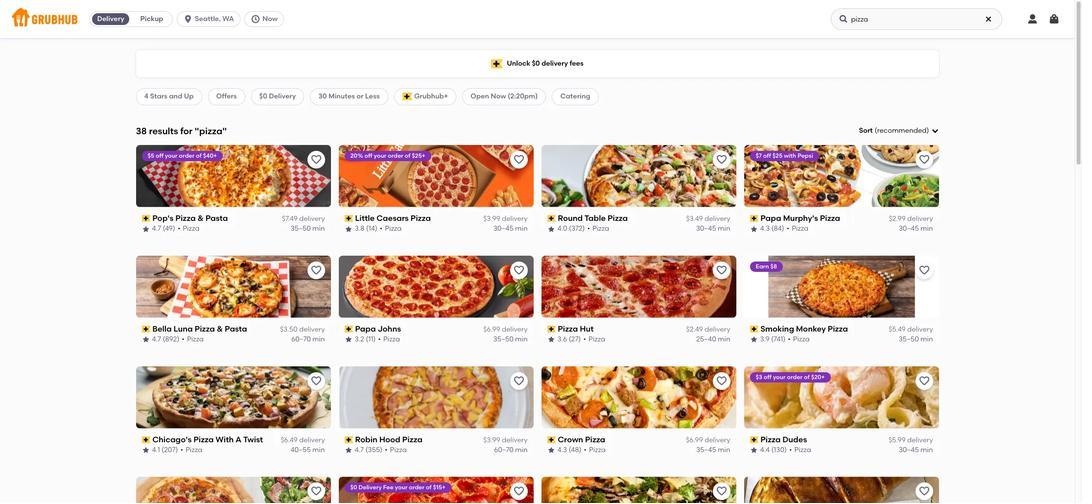 Task type: locate. For each thing, give the bounding box(es) containing it.
1 horizontal spatial $6.99
[[686, 436, 703, 444]]

$3.49
[[687, 215, 703, 223]]

& right luna
[[217, 324, 223, 334]]

robin
[[355, 435, 378, 444]]

pop's
[[152, 214, 174, 223]]

• for pop's pizza & pasta
[[178, 225, 180, 233]]

pizza down hut
[[589, 335, 606, 344]]

min
[[313, 225, 325, 233], [516, 225, 528, 233], [718, 225, 731, 233], [921, 225, 934, 233], [313, 335, 325, 344], [516, 335, 528, 344], [718, 335, 731, 344], [921, 335, 934, 344], [313, 446, 325, 454], [516, 446, 528, 454], [718, 446, 731, 454], [921, 446, 934, 454]]

delivery for pop's pizza & pasta
[[299, 215, 325, 223]]

1 horizontal spatial 60–70 min
[[494, 446, 528, 454]]

min down the $5.99 delivery
[[921, 446, 934, 454]]

min right 35–45
[[718, 446, 731, 454]]

35–50
[[291, 225, 311, 233], [494, 335, 514, 344], [899, 335, 920, 344]]

min for papa johns
[[516, 335, 528, 344]]

(84)
[[772, 225, 785, 233]]

star icon image left 4.3 (84)
[[750, 225, 758, 233]]

2 vertical spatial 4.7
[[355, 446, 364, 454]]

crown pizza
[[558, 435, 606, 444]]

1 horizontal spatial 35–50 min
[[494, 335, 528, 344]]

seattle,
[[195, 15, 221, 23]]

your right $5
[[165, 152, 178, 159]]

1 horizontal spatial grubhub plus flag logo image
[[492, 59, 503, 68]]

delivery for robin hood pizza
[[502, 436, 528, 444]]

1 vertical spatial $6.99 delivery
[[686, 436, 731, 444]]

4.3 left (84)
[[761, 225, 770, 233]]

30–45 for papa murphy's pizza
[[899, 225, 920, 233]]

order for caesars
[[388, 152, 404, 159]]

star icon image
[[142, 225, 150, 233], [345, 225, 353, 233], [548, 225, 555, 233], [750, 225, 758, 233], [142, 336, 150, 344], [345, 336, 353, 344], [548, 336, 555, 344], [750, 336, 758, 344], [142, 447, 150, 454], [345, 447, 353, 454], [548, 447, 555, 454], [750, 447, 758, 454]]

4.3
[[761, 225, 770, 233], [558, 446, 567, 454]]

60–70 min
[[292, 335, 325, 344], [494, 446, 528, 454]]

2 horizontal spatial delivery
[[359, 484, 382, 491]]

min right 40–55
[[313, 446, 325, 454]]

order for dudes
[[788, 374, 803, 381]]

• pizza down crown pizza
[[584, 446, 606, 454]]

star icon image left 4.7 (892)
[[142, 336, 150, 344]]

0 vertical spatial 60–70
[[292, 335, 311, 344]]

delivery for papa johns
[[502, 325, 528, 334]]

pasta down pop's pizza & pasta logo
[[206, 214, 228, 223]]

0 vertical spatial 60–70 min
[[292, 335, 325, 344]]

0 vertical spatial pasta
[[206, 214, 228, 223]]

• pizza down johns
[[378, 335, 400, 344]]

min down "$5.49 delivery"
[[921, 335, 934, 344]]

of for caesars
[[405, 152, 411, 159]]

• right (48)
[[584, 446, 587, 454]]

papa johns
[[355, 324, 401, 334]]

your right $3
[[774, 374, 786, 381]]

4
[[144, 92, 149, 101]]

your
[[165, 152, 178, 159], [374, 152, 387, 159], [774, 374, 786, 381], [395, 484, 408, 491]]

pickup button
[[131, 11, 173, 27]]

$3.50 delivery
[[280, 325, 325, 334]]

0 horizontal spatial $0
[[259, 92, 267, 101]]

chicago's pizza with a twist
[[152, 435, 263, 444]]

1 horizontal spatial papa
[[761, 214, 782, 223]]

3.8 (14)
[[355, 225, 378, 233]]

1 vertical spatial grubhub plus flag logo image
[[403, 93, 413, 101]]

save this restaurant button
[[307, 151, 325, 168], [510, 151, 528, 168], [713, 151, 731, 168], [916, 151, 934, 168], [307, 261, 325, 279], [510, 261, 528, 279], [713, 261, 731, 279], [916, 261, 934, 279], [307, 372, 325, 390], [510, 372, 528, 390], [713, 372, 731, 390], [916, 372, 934, 390], [307, 483, 325, 500], [510, 483, 528, 500], [713, 483, 731, 500], [916, 483, 934, 500]]

30–45 min for little caesars pizza
[[494, 225, 528, 233]]

subscription pass image for smoking monkey pizza
[[750, 326, 759, 333]]

min down $3.50 delivery on the bottom of page
[[313, 335, 325, 344]]

star icon image left 3.9
[[750, 336, 758, 344]]

sort
[[860, 126, 873, 135]]

None field
[[860, 126, 940, 136]]

svg image
[[1027, 13, 1039, 25], [1049, 13, 1061, 25], [251, 14, 261, 24], [839, 14, 849, 24]]

$3.99
[[484, 215, 501, 223], [484, 436, 501, 444]]

min for little caesars pizza
[[516, 225, 528, 233]]

2 horizontal spatial 35–50
[[899, 335, 920, 344]]

min left 3.6
[[516, 335, 528, 344]]

• right (11)
[[378, 335, 381, 344]]

&
[[198, 214, 204, 223], [217, 324, 223, 334]]

0 vertical spatial $3.99 delivery
[[484, 215, 528, 223]]

• pizza for robin hood pizza
[[385, 446, 407, 454]]

0 horizontal spatial delivery
[[97, 15, 124, 23]]

1 horizontal spatial 35–50
[[494, 335, 514, 344]]

4.7
[[152, 225, 161, 233], [152, 335, 161, 344], [355, 446, 364, 454]]

delivery left fee
[[359, 484, 382, 491]]

robin hood pizza logo image
[[339, 366, 534, 429]]

subscription pass image left little
[[345, 215, 353, 222]]

papa murphy's pizza logo image
[[745, 145, 940, 207]]

$0
[[532, 59, 540, 68], [259, 92, 267, 101], [351, 484, 357, 491]]

1 horizontal spatial $6.99 delivery
[[686, 436, 731, 444]]

grubhub plus flag logo image left unlock
[[492, 59, 503, 68]]

35–50 min
[[291, 225, 325, 233], [494, 335, 528, 344], [899, 335, 934, 344]]

0 vertical spatial 4.3
[[761, 225, 770, 233]]

star icon image left 3.2
[[345, 336, 353, 344]]

pasta
[[206, 214, 228, 223], [225, 324, 247, 334]]

$0 right unlock
[[532, 59, 540, 68]]

save this restaurant image
[[513, 154, 525, 166], [716, 154, 728, 166], [310, 264, 322, 276], [513, 264, 525, 276], [919, 264, 931, 276], [919, 375, 931, 387], [716, 486, 728, 498], [919, 486, 931, 498]]

• pizza for papa murphy's pizza
[[787, 225, 809, 233]]

1 horizontal spatial delivery
[[269, 92, 296, 101]]

less
[[365, 92, 380, 101]]

0 horizontal spatial 60–70 min
[[292, 335, 325, 344]]

star icon image left 4.0
[[548, 225, 555, 233]]

off for papa
[[764, 152, 772, 159]]

off for pop's
[[156, 152, 164, 159]]

2 horizontal spatial svg image
[[986, 15, 993, 23]]

pizza down smoking monkey pizza
[[794, 335, 810, 344]]

subscription pass image left crown
[[548, 437, 556, 443]]

1 vertical spatial 4.7
[[152, 335, 161, 344]]

• pizza down 'table'
[[588, 225, 610, 233]]

0 vertical spatial $6.99
[[484, 325, 501, 334]]

0 horizontal spatial 4.3
[[558, 446, 567, 454]]

$25
[[773, 152, 783, 159]]

1 $3.99 from the top
[[484, 215, 501, 223]]

johns
[[378, 324, 401, 334]]

pasta down bella luna pizza & pasta logo
[[225, 324, 247, 334]]

none field containing sort
[[860, 126, 940, 136]]

(11)
[[366, 335, 376, 344]]

subscription pass image left pop's
[[142, 215, 151, 222]]

• for round table pizza
[[588, 225, 590, 233]]

$6.49
[[281, 436, 298, 444]]

4.3 (48)
[[558, 446, 582, 454]]

svg image
[[183, 14, 193, 24], [986, 15, 993, 23], [932, 127, 940, 135]]

• pizza down pop's pizza & pasta
[[178, 225, 200, 233]]

wa
[[223, 15, 234, 23]]

pop's pizza & pasta logo image
[[136, 145, 331, 207]]

$2.99 delivery
[[890, 215, 934, 223]]

• down round table pizza
[[588, 225, 590, 233]]

3.9
[[761, 335, 770, 344]]

zeeks pizza white center logo image
[[542, 477, 737, 503]]

subscription pass image for chicago's pizza with a twist
[[142, 437, 151, 443]]

grubhub plus flag logo image for grubhub+
[[403, 93, 413, 101]]

subscription pass image left chicago's
[[142, 437, 151, 443]]

minutes
[[329, 92, 355, 101]]

star icon image for little caesars pizza
[[345, 225, 353, 233]]

your for little
[[374, 152, 387, 159]]

0 horizontal spatial now
[[263, 15, 278, 23]]

30–45 min for pizza dudes
[[899, 446, 934, 454]]

pizza down crown pizza
[[589, 446, 606, 454]]

grubhub plus flag logo image for unlock $0 delivery fees
[[492, 59, 503, 68]]

star icon image left 4.3 (48)
[[548, 447, 555, 454]]

• pizza for pizza hut
[[584, 335, 606, 344]]

delivery for pizza hut
[[705, 325, 731, 334]]

• for pizza dudes
[[790, 446, 793, 454]]

pizza mart kent (military rd.) logo image
[[745, 477, 940, 503]]

delivery for $0 delivery
[[269, 92, 296, 101]]

order for pizza
[[179, 152, 195, 159]]

• pizza for crown pizza
[[584, 446, 606, 454]]

1 vertical spatial pasta
[[225, 324, 247, 334]]

3.2 (11)
[[355, 335, 376, 344]]

subscription pass image left pizza hut at the bottom of the page
[[548, 326, 556, 333]]

$0 left fee
[[351, 484, 357, 491]]

0 horizontal spatial 60–70
[[292, 335, 311, 344]]

4.7 down pop's
[[152, 225, 161, 233]]

1 vertical spatial now
[[491, 92, 506, 101]]

subscription pass image
[[142, 215, 151, 222], [345, 215, 353, 222], [548, 215, 556, 222], [750, 215, 759, 222], [345, 326, 353, 333], [548, 326, 556, 333], [142, 437, 151, 443], [750, 437, 759, 443]]

of for dudes
[[805, 374, 810, 381]]

pizza up 4.4 (130)
[[761, 435, 781, 444]]

min left 4.3 (48)
[[516, 446, 528, 454]]

4.3 for papa murphy's pizza
[[761, 225, 770, 233]]

2 horizontal spatial 35–50 min
[[899, 335, 934, 344]]

1 vertical spatial 60–70
[[494, 446, 514, 454]]

35–50 min for pop's pizza & pasta
[[291, 225, 325, 233]]

2 vertical spatial $0
[[351, 484, 357, 491]]

subscription pass image left robin at the bottom of the page
[[345, 437, 353, 443]]

open
[[471, 92, 489, 101]]

smoking
[[761, 324, 795, 334]]

1 vertical spatial $3.99 delivery
[[484, 436, 528, 444]]

your for pizza
[[774, 374, 786, 381]]

star icon image for pizza dudes
[[750, 447, 758, 454]]

• right '(207)'
[[181, 446, 183, 454]]

35–50 for papa johns
[[494, 335, 514, 344]]

• pizza down hood
[[385, 446, 407, 454]]

crown pizza logo image
[[542, 366, 737, 429]]

• right (84)
[[787, 225, 790, 233]]

unlock
[[507, 59, 531, 68]]

20% off your order of $25+
[[351, 152, 426, 159]]

& right pop's
[[198, 214, 204, 223]]

min for pizza hut
[[718, 335, 731, 344]]

subscription pass image
[[142, 326, 151, 333], [750, 326, 759, 333], [345, 437, 353, 443], [548, 437, 556, 443]]

0 vertical spatial delivery
[[97, 15, 124, 23]]

0 horizontal spatial $6.99
[[484, 325, 501, 334]]

delivery for $0 delivery fee your order of $15+
[[359, 484, 382, 491]]

1 vertical spatial $0
[[259, 92, 267, 101]]

donatos pizza logo image
[[339, 477, 534, 503]]

0 vertical spatial $6.99 delivery
[[484, 325, 528, 334]]

min for smoking monkey pizza
[[921, 335, 934, 344]]

min left 4.0
[[516, 225, 528, 233]]

delivery left 30 on the left top of page
[[269, 92, 296, 101]]

off right $3
[[764, 374, 772, 381]]

$2.99
[[890, 215, 906, 223]]

$5.49
[[889, 325, 906, 334]]

subscription pass image left papa johns
[[345, 326, 353, 333]]

• pizza down smoking monkey pizza
[[788, 335, 810, 344]]

min for pizza dudes
[[921, 446, 934, 454]]

min down $7.49 delivery
[[313, 225, 325, 233]]

pizza down hood
[[390, 446, 407, 454]]

• pizza down 'papa murphy's pizza'
[[787, 225, 809, 233]]

• right (49) at the top of the page
[[178, 225, 180, 233]]

25–40
[[697, 335, 717, 344]]

order left $40+
[[179, 152, 195, 159]]

order left $20+
[[788, 374, 803, 381]]

min for papa murphy's pizza
[[921, 225, 934, 233]]

1 vertical spatial 4.3
[[558, 446, 567, 454]]

sort ( recommended )
[[860, 126, 930, 135]]

svg image inside now button
[[251, 14, 261, 24]]

4.4 (130)
[[761, 446, 787, 454]]

$3.99 for robin hood pizza
[[484, 436, 501, 444]]

• right (741)
[[788, 335, 791, 344]]

subscription pass image for little caesars pizza
[[345, 215, 353, 222]]

now inside button
[[263, 15, 278, 23]]

$6.99 for crown pizza
[[686, 436, 703, 444]]

4.3 (84)
[[761, 225, 785, 233]]

of left $25+
[[405, 152, 411, 159]]

0 vertical spatial papa
[[761, 214, 782, 223]]

pizza left with
[[194, 435, 214, 444]]

• for crown pizza
[[584, 446, 587, 454]]

0 horizontal spatial 35–50
[[291, 225, 311, 233]]

1 horizontal spatial 4.3
[[761, 225, 770, 233]]

1 horizontal spatial &
[[217, 324, 223, 334]]

star icon image left 3.6
[[548, 336, 555, 344]]

star icon image left 3.8
[[345, 225, 353, 233]]

save this restaurant image
[[310, 154, 322, 166], [919, 154, 931, 166], [716, 264, 728, 276], [310, 375, 322, 387], [513, 375, 525, 387], [716, 375, 728, 387], [310, 486, 322, 498], [513, 486, 525, 498]]

$3.99 delivery for robin hood pizza
[[484, 436, 528, 444]]

star icon image for bella luna pizza & pasta
[[142, 336, 150, 344]]

4.7 (49)
[[152, 225, 175, 233]]

earn $8
[[756, 263, 778, 270]]

0 horizontal spatial 35–50 min
[[291, 225, 325, 233]]

• pizza
[[178, 225, 200, 233], [380, 225, 402, 233], [588, 225, 610, 233], [787, 225, 809, 233], [182, 335, 204, 344], [378, 335, 400, 344], [584, 335, 606, 344], [788, 335, 810, 344], [181, 446, 202, 454], [385, 446, 407, 454], [584, 446, 606, 454], [790, 446, 812, 454]]

• right (27)
[[584, 335, 587, 344]]

off right $5
[[156, 152, 164, 159]]

30–45 min for round table pizza
[[697, 225, 731, 233]]

0 horizontal spatial grubhub plus flag logo image
[[403, 93, 413, 101]]

pizza right pop's
[[176, 214, 196, 223]]

0 horizontal spatial svg image
[[183, 14, 193, 24]]

• pizza for round table pizza
[[588, 225, 610, 233]]

$0 delivery
[[259, 92, 296, 101]]

0 vertical spatial $3.99
[[484, 215, 501, 223]]

of left $40+
[[196, 152, 202, 159]]

star icon image for papa johns
[[345, 336, 353, 344]]

pizza down 'table'
[[593, 225, 610, 233]]

1 horizontal spatial $0
[[351, 484, 357, 491]]

min for crown pizza
[[718, 446, 731, 454]]

chicago's
[[152, 435, 192, 444]]

38
[[136, 125, 147, 137]]

$8
[[771, 263, 778, 270]]

60–70 for bella luna pizza & pasta
[[292, 335, 311, 344]]

(130)
[[772, 446, 787, 454]]

4.3 left (48)
[[558, 446, 567, 454]]

30–45 for pizza dudes
[[899, 446, 920, 454]]

4.7 for bella luna pizza & pasta
[[152, 335, 161, 344]]

star icon image left 4.4
[[750, 447, 758, 454]]

2 $3.99 delivery from the top
[[484, 436, 528, 444]]

grubhub plus flag logo image left grubhub+
[[403, 93, 413, 101]]

1 vertical spatial delivery
[[269, 92, 296, 101]]

4.4
[[761, 446, 770, 454]]

delivery for papa murphy's pizza
[[908, 215, 934, 223]]

0 vertical spatial grubhub plus flag logo image
[[492, 59, 503, 68]]

pizza
[[176, 214, 196, 223], [411, 214, 431, 223], [608, 214, 628, 223], [821, 214, 841, 223], [183, 225, 200, 233], [385, 225, 402, 233], [593, 225, 610, 233], [792, 225, 809, 233], [195, 324, 215, 334], [558, 324, 578, 334], [828, 324, 849, 334], [187, 335, 204, 344], [384, 335, 400, 344], [589, 335, 606, 344], [794, 335, 810, 344], [194, 435, 214, 444], [403, 435, 423, 444], [586, 435, 606, 444], [761, 435, 781, 444], [186, 446, 202, 454], [390, 446, 407, 454], [589, 446, 606, 454], [795, 446, 812, 454]]

little caesars pizza
[[355, 214, 431, 223]]

0 horizontal spatial $6.99 delivery
[[484, 325, 528, 334]]

star icon image for chicago's pizza with a twist
[[142, 447, 150, 454]]

0 horizontal spatial &
[[198, 214, 204, 223]]

off for pizza
[[764, 374, 772, 381]]

subscription pass image left round
[[548, 215, 556, 222]]

star icon image left 4.7 (49)
[[142, 225, 150, 233]]

2 $3.99 from the top
[[484, 436, 501, 444]]

off right $7
[[764, 152, 772, 159]]

0 vertical spatial $0
[[532, 59, 540, 68]]

papa up 3.2 (11)
[[355, 324, 376, 334]]

1 $3.99 delivery from the top
[[484, 215, 528, 223]]

min right 25–40
[[718, 335, 731, 344]]

1 vertical spatial $6.99
[[686, 436, 703, 444]]

$3.99 delivery for little caesars pizza
[[484, 215, 528, 223]]

30–45 for round table pizza
[[697, 225, 717, 233]]

• pizza down caesars
[[380, 225, 402, 233]]

1 vertical spatial $3.99
[[484, 436, 501, 444]]

$3.49 delivery
[[687, 215, 731, 223]]

1 vertical spatial papa
[[355, 324, 376, 334]]

1 horizontal spatial 60–70
[[494, 446, 514, 454]]

0 vertical spatial 4.7
[[152, 225, 161, 233]]

4.7 down robin at the bottom of the page
[[355, 446, 364, 454]]

1 vertical spatial &
[[217, 324, 223, 334]]

fees
[[570, 59, 584, 68]]

earn
[[756, 263, 770, 270]]

35–50 min for smoking monkey pizza
[[899, 335, 934, 344]]

grubhub plus flag logo image
[[492, 59, 503, 68], [403, 93, 413, 101]]

order left $25+
[[388, 152, 404, 159]]

• down dudes
[[790, 446, 793, 454]]

2 vertical spatial delivery
[[359, 484, 382, 491]]

• pizza for bella luna pizza & pasta
[[182, 335, 204, 344]]

2 horizontal spatial $0
[[532, 59, 540, 68]]

• pizza down chicago's pizza with a twist
[[181, 446, 202, 454]]

star icon image for pizza hut
[[548, 336, 555, 344]]

0 vertical spatial now
[[263, 15, 278, 23]]

now right open
[[491, 92, 506, 101]]

0 horizontal spatial papa
[[355, 324, 376, 334]]

pop's pizza & pasta
[[152, 214, 228, 223]]

$40+
[[203, 152, 217, 159]]

subscription pass image left pizza dudes
[[750, 437, 759, 443]]

star icon image left 4.7 (355)
[[345, 447, 353, 454]]

off right 20%
[[365, 152, 373, 159]]

chicago's pizza with a twist logo image
[[136, 366, 331, 429]]

• pizza down dudes
[[790, 446, 812, 454]]

star icon image for crown pizza
[[548, 447, 555, 454]]

pizza hut logo image
[[542, 256, 737, 318]]

of for pizza
[[196, 152, 202, 159]]

1 vertical spatial 60–70 min
[[494, 446, 528, 454]]

$6.99 delivery
[[484, 325, 528, 334], [686, 436, 731, 444]]

• pizza down bella luna pizza & pasta
[[182, 335, 204, 344]]

• down luna
[[182, 335, 185, 344]]

pizza right monkey
[[828, 324, 849, 334]]

30–45 for little caesars pizza
[[494, 225, 514, 233]]

(892)
[[163, 335, 180, 344]]

pepsi
[[798, 152, 814, 159]]

offers
[[216, 92, 237, 101]]

off for little
[[365, 152, 373, 159]]

35–50 for smoking monkey pizza
[[899, 335, 920, 344]]

monkey
[[797, 324, 826, 334]]

35–50 min for papa johns
[[494, 335, 528, 344]]

subscription pass image right $3.49 delivery
[[750, 215, 759, 222]]

$0 for $0 delivery fee your order of $15+
[[351, 484, 357, 491]]

min down $2.99 delivery
[[921, 225, 934, 233]]

0 vertical spatial &
[[198, 214, 204, 223]]



Task type: vqa. For each thing, say whether or not it's contained in the screenshot.


Task type: describe. For each thing, give the bounding box(es) containing it.
seattle, wa
[[195, 15, 234, 23]]

bella luna pizza & pasta logo image
[[136, 256, 331, 318]]

35–50 for pop's pizza & pasta
[[291, 225, 311, 233]]

$2.49 delivery
[[687, 325, 731, 334]]

pizza right 'table'
[[608, 214, 628, 223]]

pizza right murphy's
[[821, 214, 841, 223]]

4.7 for pop's pizza & pasta
[[152, 225, 161, 233]]

delivery for little caesars pizza
[[502, 215, 528, 223]]

subscription pass image for round table pizza
[[548, 215, 556, 222]]

1 horizontal spatial svg image
[[932, 127, 940, 135]]

$6.99 delivery for papa johns
[[484, 325, 528, 334]]

with
[[784, 152, 797, 159]]

caesars
[[377, 214, 409, 223]]

stars
[[150, 92, 168, 101]]

pizza down chicago's pizza with a twist
[[186, 446, 202, 454]]

little caesars pizza logo image
[[339, 145, 534, 207]]

pizza right hood
[[403, 435, 423, 444]]

• pizza for pop's pizza & pasta
[[178, 225, 200, 233]]

• for pizza hut
[[584, 335, 587, 344]]

results
[[149, 125, 178, 137]]

3.8
[[355, 225, 365, 233]]

4.3 for crown pizza
[[558, 446, 567, 454]]

(27)
[[569, 335, 581, 344]]

with
[[216, 435, 234, 444]]

delivery inside button
[[97, 15, 124, 23]]

subscription pass image for papa johns
[[345, 326, 353, 333]]

mod pizza (southcenter) logo image
[[136, 477, 331, 503]]

$5.99 delivery
[[889, 436, 934, 444]]

crown
[[558, 435, 584, 444]]

25–40 min
[[697, 335, 731, 344]]

open now (2:20pm)
[[471, 92, 538, 101]]

• for little caesars pizza
[[380, 225, 383, 233]]

or
[[357, 92, 364, 101]]

• for bella luna pizza & pasta
[[182, 335, 185, 344]]

pizza right caesars
[[411, 214, 431, 223]]

smoking monkey pizza
[[761, 324, 849, 334]]

star icon image for pop's pizza & pasta
[[142, 225, 150, 233]]

1 horizontal spatial now
[[491, 92, 506, 101]]

35–45 min
[[697, 446, 731, 454]]

4 stars and up
[[144, 92, 194, 101]]

recommended
[[878, 126, 927, 135]]

$5.99
[[889, 436, 906, 444]]

catering
[[561, 92, 591, 101]]

(
[[875, 126, 878, 135]]

papa murphy's pizza
[[761, 214, 841, 223]]

of left $15+
[[426, 484, 432, 491]]

• for chicago's pizza with a twist
[[181, 446, 183, 454]]

$15+
[[433, 484, 446, 491]]

$6.49 delivery
[[281, 436, 325, 444]]

(355)
[[366, 446, 383, 454]]

star icon image for round table pizza
[[548, 225, 555, 233]]

$25+
[[412, 152, 426, 159]]

unlock $0 delivery fees
[[507, 59, 584, 68]]

• for papa johns
[[378, 335, 381, 344]]

40–55
[[291, 446, 311, 454]]

pizza down little caesars pizza
[[385, 225, 402, 233]]

subscription pass image for robin hood pizza
[[345, 437, 353, 443]]

$7 off $25 with pepsi
[[756, 152, 814, 159]]

"pizza"
[[195, 125, 227, 137]]

$5
[[148, 152, 154, 159]]

round table pizza
[[558, 214, 628, 223]]

twist
[[243, 435, 263, 444]]

• for robin hood pizza
[[385, 446, 388, 454]]

30–45 min for papa murphy's pizza
[[899, 225, 934, 233]]

up
[[184, 92, 194, 101]]

min for bella luna pizza & pasta
[[313, 335, 325, 344]]

star icon image for papa murphy's pizza
[[750, 225, 758, 233]]

delivery for smoking monkey pizza
[[908, 325, 934, 334]]

subscription pass image for papa murphy's pizza
[[750, 215, 759, 222]]

)
[[927, 126, 930, 135]]

pizza down johns
[[384, 335, 400, 344]]

$3.50
[[280, 325, 298, 334]]

pizza down bella luna pizza & pasta
[[187, 335, 204, 344]]

$3 off your order of $20+
[[756, 374, 825, 381]]

delivery for chicago's pizza with a twist
[[299, 436, 325, 444]]

60–70 for robin hood pizza
[[494, 446, 514, 454]]

3.6
[[558, 335, 568, 344]]

subscription pass image for pizza hut
[[548, 326, 556, 333]]

Search for food, convenience, alcohol... search field
[[832, 8, 1003, 30]]

30 minutes or less
[[319, 92, 380, 101]]

• for papa murphy's pizza
[[787, 225, 790, 233]]

a
[[236, 435, 242, 444]]

pizza down pop's pizza & pasta
[[183, 225, 200, 233]]

svg image inside seattle, wa button
[[183, 14, 193, 24]]

star icon image for smoking monkey pizza
[[750, 336, 758, 344]]

• for smoking monkey pizza
[[788, 335, 791, 344]]

60–70 min for robin hood pizza
[[494, 446, 528, 454]]

(207)
[[162, 446, 178, 454]]

$3
[[756, 374, 763, 381]]

$5 off your order of $40+
[[148, 152, 217, 159]]

30
[[319, 92, 327, 101]]

your for pop's
[[165, 152, 178, 159]]

papa for papa murphy's pizza
[[761, 214, 782, 223]]

(741)
[[772, 335, 786, 344]]

hood
[[380, 435, 401, 444]]

round table pizza logo image
[[542, 145, 737, 207]]

(14)
[[366, 225, 378, 233]]

subscription pass image for pizza dudes
[[750, 437, 759, 443]]

3.6 (27)
[[558, 335, 581, 344]]

$3.99 for little caesars pizza
[[484, 215, 501, 223]]

pizza right luna
[[195, 324, 215, 334]]

(372)
[[569, 225, 585, 233]]

bella luna pizza & pasta
[[152, 324, 247, 334]]

dudes
[[783, 435, 808, 444]]

4.7 for robin hood pizza
[[355, 446, 364, 454]]

delivery for round table pizza
[[705, 215, 731, 223]]

• pizza for pizza dudes
[[790, 446, 812, 454]]

(2:20pm)
[[508, 92, 538, 101]]

$7.49
[[282, 215, 298, 223]]

4.0
[[558, 225, 568, 233]]

(49)
[[163, 225, 175, 233]]

star icon image for robin hood pizza
[[345, 447, 353, 454]]

subscription pass image for bella luna pizza & pasta
[[142, 326, 151, 333]]

seattle, wa button
[[177, 11, 244, 27]]

$6.99 for papa johns
[[484, 325, 501, 334]]

order left $15+
[[409, 484, 425, 491]]

delivery button
[[90, 11, 131, 27]]

fee
[[383, 484, 394, 491]]

$7
[[756, 152, 762, 159]]

delivery for crown pizza
[[705, 436, 731, 444]]

pizza hut
[[558, 324, 594, 334]]

min for robin hood pizza
[[516, 446, 528, 454]]

delivery for bella luna pizza & pasta
[[299, 325, 325, 334]]

your right fee
[[395, 484, 408, 491]]

main navigation navigation
[[0, 0, 1076, 38]]

$6.99 delivery for crown pizza
[[686, 436, 731, 444]]

luna
[[174, 324, 193, 334]]

min for pop's pizza & pasta
[[313, 225, 325, 233]]

• pizza for papa johns
[[378, 335, 400, 344]]

papa johns logo image
[[339, 256, 534, 318]]

delivery for pizza dudes
[[908, 436, 934, 444]]

$5.49 delivery
[[889, 325, 934, 334]]

4.1
[[152, 446, 160, 454]]

pizza dudes logo image
[[745, 366, 940, 429]]

pizza up 3.6 (27)
[[558, 324, 578, 334]]

pizza down dudes
[[795, 446, 812, 454]]

40–55 min
[[291, 446, 325, 454]]

little
[[355, 214, 375, 223]]

60–70 min for bella luna pizza & pasta
[[292, 335, 325, 344]]

4.7 (892)
[[152, 335, 180, 344]]

• pizza for smoking monkey pizza
[[788, 335, 810, 344]]

min for chicago's pizza with a twist
[[313, 446, 325, 454]]

$20+
[[812, 374, 825, 381]]

smoking monkey pizza logo image
[[745, 256, 940, 318]]

murphy's
[[784, 214, 819, 223]]

pizza right crown
[[586, 435, 606, 444]]

4.7 (355)
[[355, 446, 383, 454]]

38 results for "pizza"
[[136, 125, 227, 137]]

for
[[180, 125, 193, 137]]

robin hood pizza
[[355, 435, 423, 444]]

pizza down 'papa murphy's pizza'
[[792, 225, 809, 233]]



